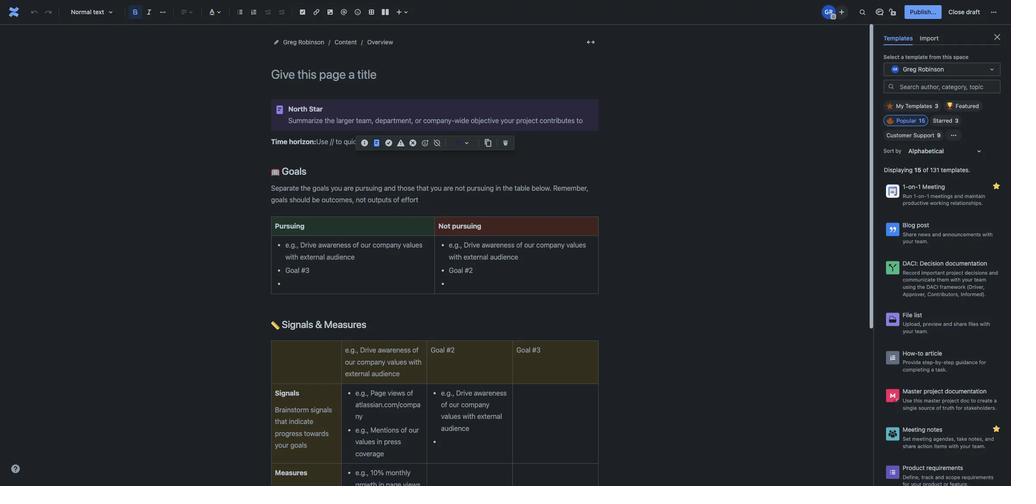 Task type: vqa. For each thing, say whether or not it's contained in the screenshot.
Panel note icon
yes



Task type: describe. For each thing, give the bounding box(es) containing it.
info image
[[360, 138, 370, 148]]

warning image
[[396, 138, 406, 148]]

blog post share news and announcements with your team.
[[904, 222, 993, 245]]

displaying
[[885, 167, 913, 174]]

pursuing
[[275, 222, 305, 230]]

table image
[[367, 7, 377, 17]]

1 horizontal spatial greg robinson
[[904, 65, 945, 73]]

1 vertical spatial 1-
[[914, 193, 919, 200]]

more categories image
[[949, 130, 960, 141]]

:goal: image
[[271, 168, 280, 177]]

product requirements define, track and scope requirements for your product or feature.
[[904, 465, 994, 487]]

0 horizontal spatial of
[[924, 167, 929, 174]]

templates.
[[942, 167, 971, 174]]

starred 3
[[934, 117, 959, 124]]

draft
[[967, 8, 981, 16]]

create
[[978, 398, 993, 405]]

the
[[918, 284, 926, 291]]

define,
[[904, 475, 921, 481]]

note image
[[372, 138, 382, 148]]

0 horizontal spatial greg robinson
[[283, 38, 325, 46]]

undo ⌘z image
[[29, 7, 40, 17]]

your inside product requirements define, track and scope requirements for your product or feature.
[[912, 482, 922, 487]]

space
[[954, 54, 969, 60]]

by-
[[936, 360, 944, 366]]

unstar meeting notes image
[[992, 425, 1002, 435]]

alphabetical button
[[904, 145, 990, 158]]

tab list containing templates
[[881, 31, 1005, 45]]

team. inside file list upload, preview and share files with your team.
[[916, 329, 929, 335]]

normal
[[71, 8, 92, 16]]

project inside daci: decision documentation record important project decisions and communicate them with your team using the daci framework (driver, approver, contributors, informed).
[[947, 270, 964, 276]]

emoji image
[[353, 7, 363, 17]]

approver,
[[904, 291, 927, 298]]

sort
[[884, 148, 895, 154]]

star
[[309, 105, 323, 113]]

north
[[289, 105, 308, 113]]

master
[[925, 398, 941, 405]]

featured button
[[944, 101, 984, 112]]

1 vertical spatial 15
[[915, 167, 922, 174]]

notes,
[[969, 436, 984, 443]]

step-
[[923, 360, 936, 366]]

using
[[904, 284, 917, 291]]

meeting inside meeting notes set meeting agendas, take notes, and share action items with your team.
[[904, 427, 926, 434]]

publish... button
[[906, 5, 942, 19]]

0 vertical spatial on-
[[909, 183, 919, 191]]

greg robinson link
[[283, 37, 325, 47]]

action
[[918, 444, 933, 450]]

1 vertical spatial templates
[[906, 103, 933, 110]]

select
[[884, 54, 900, 60]]

greg inside greg robinson link
[[283, 38, 297, 46]]

file
[[904, 312, 913, 319]]

make page full-width image
[[586, 37, 597, 47]]

not
[[439, 222, 451, 230]]

find and replace image
[[858, 7, 868, 17]]

your inside file list upload, preview and share files with your team.
[[904, 329, 914, 335]]

doc
[[961, 398, 970, 405]]

a for how-
[[932, 367, 935, 373]]

add image, video, or file image
[[325, 7, 336, 17]]

notes
[[928, 427, 943, 434]]

meeting
[[913, 436, 933, 443]]

mention image
[[339, 7, 349, 17]]

or
[[944, 482, 949, 487]]

signals for signals
[[275, 390, 299, 398]]

product
[[924, 482, 943, 487]]

sort by
[[884, 148, 902, 154]]

layouts image
[[380, 7, 391, 17]]

file list upload, preview and share files with your team.
[[904, 312, 991, 335]]

greg robinson image
[[823, 5, 837, 19]]

team. inside meeting notes set meeting agendas, take notes, and share action items with your team.
[[973, 444, 987, 450]]

time
[[271, 138, 288, 146]]

share inside file list upload, preview and share files with your team.
[[954, 321, 968, 328]]

documentation for daci: decision documentation
[[946, 260, 988, 267]]

blog
[[904, 222, 916, 229]]

goals
[[280, 166, 307, 177]]

no restrictions image
[[889, 7, 900, 17]]

0 vertical spatial 1
[[919, 183, 922, 191]]

communicate
[[904, 277, 936, 284]]

horizon:
[[289, 138, 316, 146]]

for inside product requirements define, track and scope requirements for your product or feature.
[[904, 482, 910, 487]]

not pursuing
[[439, 222, 482, 230]]

team. inside blog post share news and announcements with your team.
[[916, 239, 929, 245]]

indent tab image
[[276, 7, 287, 17]]

my templates
[[897, 103, 933, 110]]

1 vertical spatial measures
[[275, 470, 308, 478]]

of inside "master project documentation use this master project doc to create a single source of truth for stakeholders."
[[937, 405, 942, 412]]

and inside daci: decision documentation record important project decisions and communicate them with your team using the daci framework (driver, approver, contributors, informed).
[[990, 270, 999, 276]]

contributors,
[[928, 291, 960, 298]]

share
[[904, 231, 917, 238]]

1 vertical spatial project
[[924, 388, 944, 396]]

to inside "master project documentation use this master project doc to create a single source of truth for stakeholders."
[[972, 398, 977, 405]]

for inside "master project documentation use this master project doc to create a single source of truth for stakeholders."
[[957, 405, 963, 412]]

with inside file list upload, preview and share files with your team.
[[981, 321, 991, 328]]

alphabetical
[[909, 148, 945, 155]]

star daci: decision documentation image
[[992, 258, 1002, 268]]

share inside meeting notes set meeting agendas, take notes, and share action items with your team.
[[904, 444, 917, 450]]

working
[[931, 200, 950, 207]]

to inside "how-to article provide step-by-step guidance for completing a task."
[[919, 350, 924, 357]]

guidance
[[956, 360, 979, 366]]

action item image
[[298, 7, 308, 17]]

files
[[969, 321, 979, 328]]

displaying 15 of 131 templates.
[[885, 167, 971, 174]]

list
[[915, 312, 923, 319]]

upload,
[[904, 321, 922, 328]]

step
[[944, 360, 955, 366]]

more formatting image
[[158, 7, 168, 17]]

remove image
[[501, 138, 511, 148]]

and inside file list upload, preview and share files with your team.
[[944, 321, 953, 328]]

master project documentation use this master project doc to create a single source of truth for stakeholders.
[[904, 388, 998, 412]]

star file list image
[[992, 310, 1002, 320]]

meeting notes set meeting agendas, take notes, and share action items with your team.
[[904, 427, 995, 450]]

more image
[[990, 7, 1000, 17]]

team
[[975, 277, 987, 284]]

productive
[[904, 200, 929, 207]]

framework
[[941, 284, 966, 291]]

content
[[335, 38, 357, 46]]

stakeholders.
[[965, 405, 997, 412]]

and inside product requirements define, track and scope requirements for your product or feature.
[[936, 475, 945, 481]]

redo ⌘⇧z image
[[43, 7, 53, 17]]

feature.
[[951, 482, 969, 487]]

for inside "how-to article provide step-by-step guidance for completing a task."
[[980, 360, 987, 366]]

signals & measures
[[280, 319, 367, 331]]

relationships.
[[951, 200, 984, 207]]

editor add emoji image
[[420, 138, 430, 148]]

decision
[[921, 260, 945, 267]]

this for template
[[943, 54, 953, 60]]



Task type: locate. For each thing, give the bounding box(es) containing it.
this
[[943, 54, 953, 60], [914, 398, 923, 405]]

team. down upload,
[[916, 329, 929, 335]]

preview
[[924, 321, 943, 328]]

robinson down from at the top right
[[919, 65, 945, 73]]

9
[[938, 132, 942, 139]]

your down "share"
[[904, 239, 914, 245]]

featured
[[957, 103, 980, 110]]

your down define,
[[912, 482, 922, 487]]

content link
[[335, 37, 357, 47]]

and down star daci: decision documentation "image"
[[990, 270, 999, 276]]

0 vertical spatial this
[[943, 54, 953, 60]]

this right use on the bottom
[[914, 398, 923, 405]]

how-to article provide step-by-step guidance for completing a task.
[[904, 350, 987, 373]]

meeting up meetings at the right of the page
[[923, 183, 946, 191]]

close draft
[[949, 8, 981, 16]]

0 horizontal spatial to
[[919, 350, 924, 357]]

source
[[919, 405, 936, 412]]

single
[[904, 405, 918, 412]]

Search author, category, topic field
[[898, 81, 1001, 93]]

2 vertical spatial project
[[943, 398, 960, 405]]

how-
[[904, 350, 919, 357]]

time horizon:
[[271, 138, 316, 146]]

0 horizontal spatial share
[[904, 444, 917, 450]]

team. down news
[[916, 239, 929, 245]]

with
[[983, 231, 993, 238], [951, 277, 961, 284], [981, 321, 991, 328], [949, 444, 959, 450]]

and inside blog post share news and announcements with your team.
[[933, 231, 942, 238]]

bold ⌘b image
[[130, 7, 141, 17]]

1 vertical spatial greg
[[904, 65, 917, 73]]

1 vertical spatial requirements
[[963, 475, 994, 481]]

items
[[935, 444, 948, 450]]

0 vertical spatial 1-
[[904, 183, 909, 191]]

your down upload,
[[904, 329, 914, 335]]

with inside blog post share news and announcements with your team.
[[983, 231, 993, 238]]

them
[[938, 277, 950, 284]]

take
[[958, 436, 968, 443]]

open image
[[988, 64, 998, 75]]

2 vertical spatial for
[[904, 482, 910, 487]]

0 vertical spatial share
[[954, 321, 968, 328]]

meeting inside 1-on-1 meeting run 1-on-1 meetings and maintain productive working relationships.
[[923, 183, 946, 191]]

robinson
[[299, 38, 325, 46], [919, 65, 945, 73]]

comment icon image
[[875, 7, 886, 17]]

0 vertical spatial a
[[902, 54, 905, 60]]

3 right "starred"
[[956, 117, 959, 124]]

team. down notes,
[[973, 444, 987, 450]]

131
[[931, 167, 940, 174]]

for down the 'doc'
[[957, 405, 963, 412]]

1 horizontal spatial 1-
[[914, 193, 919, 200]]

and inside meeting notes set meeting agendas, take notes, and share action items with your team.
[[986, 436, 995, 443]]

for down define,
[[904, 482, 910, 487]]

1 horizontal spatial greg
[[904, 65, 917, 73]]

0 vertical spatial 15
[[920, 117, 926, 124]]

1 horizontal spatial for
[[957, 405, 963, 412]]

1 vertical spatial on-
[[919, 193, 928, 200]]

1 vertical spatial documentation
[[946, 388, 987, 396]]

use
[[904, 398, 913, 405]]

scope
[[946, 475, 961, 481]]

north star
[[289, 105, 323, 113]]

documentation for master project documentation
[[946, 388, 987, 396]]

0 vertical spatial documentation
[[946, 260, 988, 267]]

error image
[[408, 138, 418, 148]]

documentation
[[946, 260, 988, 267], [946, 388, 987, 396]]

1 vertical spatial robinson
[[919, 65, 945, 73]]

1 vertical spatial this
[[914, 398, 923, 405]]

0 vertical spatial project
[[947, 270, 964, 276]]

1 up productive
[[919, 183, 922, 191]]

template
[[906, 54, 929, 60]]

15 left 131
[[915, 167, 922, 174]]

measures
[[324, 319, 367, 331], [275, 470, 308, 478]]

project
[[947, 270, 964, 276], [924, 388, 944, 396], [943, 398, 960, 405]]

search icon image
[[889, 83, 895, 90]]

1 vertical spatial 3
[[956, 117, 959, 124]]

and right preview
[[944, 321, 953, 328]]

robinson down link image
[[299, 38, 325, 46]]

greg robinson down select a template from this space
[[904, 65, 945, 73]]

unstar 1-on-1 meeting image
[[992, 181, 1002, 192]]

and up relationships.
[[955, 193, 964, 200]]

0 horizontal spatial for
[[904, 482, 910, 487]]

1 left meetings at the right of the page
[[928, 193, 930, 200]]

confluence image
[[7, 5, 21, 19], [7, 5, 21, 19]]

product
[[904, 465, 926, 472]]

2 vertical spatial a
[[995, 398, 998, 405]]

Give this page a title text field
[[271, 67, 599, 82]]

link image
[[311, 7, 322, 17]]

greg robinson
[[283, 38, 325, 46], [904, 65, 945, 73]]

with down 'take'
[[949, 444, 959, 450]]

help image
[[10, 465, 21, 475]]

background color image
[[462, 138, 472, 148]]

1 horizontal spatial robinson
[[919, 65, 945, 73]]

0 vertical spatial 3
[[936, 103, 939, 110]]

run
[[904, 193, 913, 200]]

on- up productive
[[919, 193, 928, 200]]

1 horizontal spatial this
[[943, 54, 953, 60]]

your down 'take'
[[961, 444, 972, 450]]

of
[[924, 167, 929, 174], [937, 405, 942, 412]]

to right the 'doc'
[[972, 398, 977, 405]]

a right create
[[995, 398, 998, 405]]

None text field
[[891, 65, 892, 74]]

0 vertical spatial measures
[[324, 319, 367, 331]]

overview link
[[367, 37, 393, 47]]

this for documentation
[[914, 398, 923, 405]]

:straight_ruler: image
[[271, 322, 280, 330]]

project up them
[[947, 270, 964, 276]]

success image
[[384, 138, 394, 148]]

invite to edit image
[[837, 7, 848, 17]]

greg
[[283, 38, 297, 46], [904, 65, 917, 73]]

Main content area, start typing to enter text. text field
[[266, 100, 604, 487]]

with right files
[[981, 321, 991, 328]]

0 horizontal spatial this
[[914, 398, 923, 405]]

star blog post image
[[992, 220, 1002, 230]]

with down star blog post image
[[983, 231, 993, 238]]

documentation inside daci: decision documentation record important project decisions and communicate them with your team using the daci framework (driver, approver, contributors, informed).
[[946, 260, 988, 267]]

your inside daci: decision documentation record important project decisions and communicate them with your team using the daci framework (driver, approver, contributors, informed).
[[963, 277, 974, 284]]

(driver,
[[968, 284, 986, 291]]

your inside meeting notes set meeting agendas, take notes, and share action items with your team.
[[961, 444, 972, 450]]

of left 131
[[924, 167, 929, 174]]

to up 'step-'
[[919, 350, 924, 357]]

15 up "support"
[[920, 117, 926, 124]]

0 vertical spatial team.
[[916, 239, 929, 245]]

close templates and import image
[[993, 32, 1003, 42]]

important
[[922, 270, 946, 276]]

support
[[914, 132, 935, 139]]

starred
[[934, 117, 953, 124]]

your
[[904, 239, 914, 245], [963, 277, 974, 284], [904, 329, 914, 335], [961, 444, 972, 450], [912, 482, 922, 487]]

of down master
[[937, 405, 942, 412]]

publish...
[[911, 8, 937, 16]]

with inside daci: decision documentation record important project decisions and communicate them with your team using the daci framework (driver, approver, contributors, informed).
[[951, 277, 961, 284]]

for
[[980, 360, 987, 366], [957, 405, 963, 412], [904, 482, 910, 487]]

signals for signals & measures
[[282, 319, 313, 331]]

share left files
[[954, 321, 968, 328]]

templates up select
[[884, 35, 914, 42]]

1- up run
[[904, 183, 909, 191]]

a inside "master project documentation use this master project doc to create a single source of truth for stakeholders."
[[995, 398, 998, 405]]

2 horizontal spatial for
[[980, 360, 987, 366]]

and down unstar meeting notes image
[[986, 436, 995, 443]]

completing
[[904, 367, 931, 373]]

1 vertical spatial meeting
[[904, 427, 926, 434]]

panel note image
[[275, 105, 285, 115]]

article
[[926, 350, 943, 357]]

1 vertical spatial 1
[[928, 193, 930, 200]]

daci:
[[904, 260, 919, 267]]

1 vertical spatial share
[[904, 444, 917, 450]]

meeting
[[923, 183, 946, 191], [904, 427, 926, 434]]

1 vertical spatial of
[[937, 405, 942, 412]]

project up master
[[924, 388, 944, 396]]

0 vertical spatial for
[[980, 360, 987, 366]]

select a template from this space
[[884, 54, 969, 60]]

templates right my
[[906, 103, 933, 110]]

a inside "how-to article provide step-by-step guidance for completing a task."
[[932, 367, 935, 373]]

on-
[[909, 183, 919, 191], [919, 193, 928, 200]]

announcements
[[943, 231, 982, 238]]

record
[[904, 270, 921, 276]]

customer
[[887, 132, 913, 139]]

pursuing
[[452, 222, 482, 230]]

meetings
[[931, 193, 954, 200]]

1 horizontal spatial 3
[[956, 117, 959, 124]]

editor toolbar toolbar
[[356, 136, 515, 160]]

and
[[955, 193, 964, 200], [933, 231, 942, 238], [990, 270, 999, 276], [944, 321, 953, 328], [986, 436, 995, 443], [936, 475, 945, 481]]

close draft button
[[944, 5, 986, 19]]

my
[[897, 103, 905, 110]]

1-on-1 meeting run 1-on-1 meetings and maintain productive working relationships.
[[904, 183, 986, 207]]

documentation inside "master project documentation use this master project doc to create a single source of truth for stakeholders."
[[946, 388, 987, 396]]

0 horizontal spatial measures
[[275, 470, 308, 478]]

a right select
[[902, 54, 905, 60]]

1- up productive
[[914, 193, 919, 200]]

2 horizontal spatial a
[[995, 398, 998, 405]]

bullet list ⌘⇧8 image
[[235, 7, 245, 17]]

import
[[921, 35, 940, 42]]

master
[[904, 388, 923, 396]]

&
[[316, 319, 322, 331]]

0 vertical spatial greg robinson
[[283, 38, 325, 46]]

1 horizontal spatial a
[[932, 367, 935, 373]]

requirements up scope
[[927, 465, 964, 472]]

by
[[896, 148, 902, 154]]

tab list
[[881, 31, 1005, 45]]

1 horizontal spatial share
[[954, 321, 968, 328]]

0 vertical spatial robinson
[[299, 38, 325, 46]]

this inside "master project documentation use this master project doc to create a single source of truth for stakeholders."
[[914, 398, 923, 405]]

0 vertical spatial to
[[919, 350, 924, 357]]

documentation up the 'doc'
[[946, 388, 987, 396]]

project up truth
[[943, 398, 960, 405]]

and up "or"
[[936, 475, 945, 481]]

documentation up decisions
[[946, 260, 988, 267]]

agendas,
[[934, 436, 956, 443]]

15
[[920, 117, 926, 124], [915, 167, 922, 174]]

1 vertical spatial to
[[972, 398, 977, 405]]

0 vertical spatial greg
[[283, 38, 297, 46]]

your up (driver,
[[963, 277, 974, 284]]

with inside meeting notes set meeting agendas, take notes, and share action items with your team.
[[949, 444, 959, 450]]

move this page image
[[273, 39, 280, 46]]

remove emoji image
[[432, 138, 443, 148]]

post
[[918, 222, 930, 229]]

normal text
[[71, 8, 104, 16]]

share down set
[[904, 444, 917, 450]]

track
[[922, 475, 935, 481]]

and right news
[[933, 231, 942, 238]]

2 vertical spatial team.
[[973, 444, 987, 450]]

text
[[93, 8, 104, 16]]

and inside 1-on-1 meeting run 1-on-1 meetings and maintain productive working relationships.
[[955, 193, 964, 200]]

outdent ⇧tab image
[[263, 7, 273, 17]]

1 vertical spatial greg robinson
[[904, 65, 945, 73]]

0 vertical spatial of
[[924, 167, 929, 174]]

copy image
[[483, 138, 493, 148]]

0 horizontal spatial robinson
[[299, 38, 325, 46]]

1 horizontal spatial of
[[937, 405, 942, 412]]

0 vertical spatial signals
[[282, 319, 313, 331]]

greg down the template
[[904, 65, 917, 73]]

3
[[936, 103, 939, 110], [956, 117, 959, 124]]

0 horizontal spatial 3
[[936, 103, 939, 110]]

0 vertical spatial requirements
[[927, 465, 964, 472]]

normal text button
[[63, 3, 121, 22]]

0 horizontal spatial a
[[902, 54, 905, 60]]

informed).
[[962, 291, 987, 298]]

1 horizontal spatial to
[[972, 398, 977, 405]]

italic ⌘i image
[[144, 7, 154, 17]]

:straight_ruler: image
[[271, 322, 280, 330]]

0 horizontal spatial 1
[[919, 183, 922, 191]]

task.
[[936, 367, 948, 373]]

requirements up feature.
[[963, 475, 994, 481]]

for right guidance
[[980, 360, 987, 366]]

1 horizontal spatial 1
[[928, 193, 930, 200]]

0 vertical spatial templates
[[884, 35, 914, 42]]

overview
[[367, 38, 393, 46]]

greg right move this page icon
[[283, 38, 297, 46]]

1 vertical spatial a
[[932, 367, 935, 373]]

a down 'step-'
[[932, 367, 935, 373]]

0 horizontal spatial 1-
[[904, 183, 909, 191]]

with up framework on the bottom of page
[[951, 277, 961, 284]]

0 horizontal spatial greg
[[283, 38, 297, 46]]

meeting up set
[[904, 427, 926, 434]]

daci
[[927, 284, 939, 291]]

1 vertical spatial for
[[957, 405, 963, 412]]

greg robinson right move this page icon
[[283, 38, 325, 46]]

this right from at the top right
[[943, 54, 953, 60]]

1 horizontal spatial measures
[[324, 319, 367, 331]]

maintain
[[966, 193, 986, 200]]

your inside blog post share news and announcements with your team.
[[904, 239, 914, 245]]

1 vertical spatial team.
[[916, 329, 929, 335]]

provide
[[904, 360, 922, 366]]

to
[[919, 350, 924, 357], [972, 398, 977, 405]]

0 vertical spatial meeting
[[923, 183, 946, 191]]

on- up run
[[909, 183, 919, 191]]

:goal: image
[[271, 168, 280, 177]]

1 vertical spatial signals
[[275, 390, 299, 398]]

a for master
[[995, 398, 998, 405]]

numbered list ⌘⇧7 image
[[249, 7, 259, 17]]

3 up "starred"
[[936, 103, 939, 110]]



